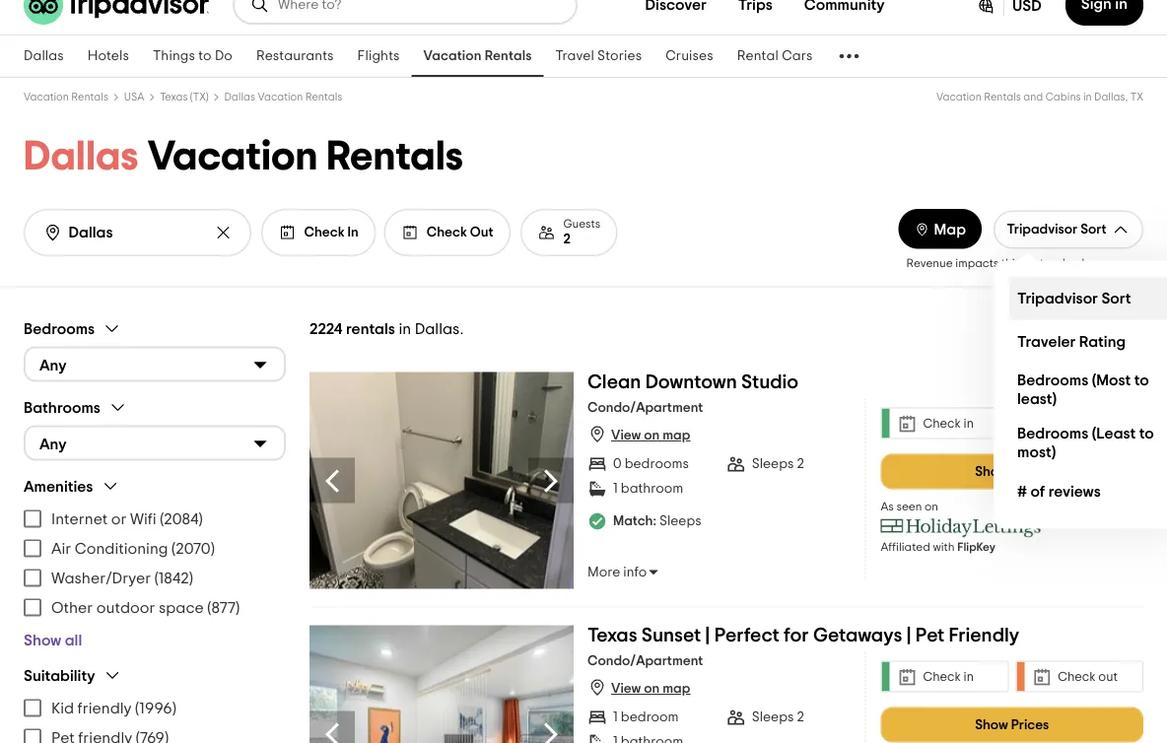 Task type: vqa. For each thing, say whether or not it's contained in the screenshot.
to for Bedrooms (Least to most)
yes



Task type: locate. For each thing, give the bounding box(es) containing it.
view on map up 0 bedrooms
[[612, 429, 691, 443]]

2 out from the top
[[1099, 671, 1119, 684]]

2 any button from the top
[[24, 426, 286, 461]]

0 vertical spatial view
[[612, 429, 641, 443]]

1 vertical spatial check out
[[1059, 671, 1119, 684]]

1 vertical spatial show prices button
[[881, 708, 1144, 743]]

tripadvisor sort inside dropdown button
[[1008, 223, 1107, 237]]

vacation down (tx)
[[147, 136, 318, 178]]

1 vertical spatial 2
[[797, 457, 805, 471]]

out for texas sunset | perfect for getaways | pet friendly
[[1099, 671, 1119, 684]]

check out for texas sunset | perfect for getaways | pet friendly
[[1059, 671, 1119, 684]]

texas inside 'link'
[[588, 626, 638, 646]]

view up 1 bedroom
[[612, 683, 641, 696]]

dallas inside "link"
[[24, 49, 64, 63]]

flights
[[358, 49, 400, 63]]

cruises
[[666, 49, 714, 63]]

2 show prices from the top
[[976, 719, 1050, 732]]

tripadvisor sort button
[[994, 211, 1144, 249]]

1 show prices from the top
[[976, 465, 1050, 479]]

sleeps
[[752, 457, 794, 471], [660, 514, 702, 528], [752, 711, 794, 725]]

vacation down restaurants
[[258, 92, 303, 103]]

as
[[881, 502, 894, 513]]

show prices up #
[[976, 465, 1050, 479]]

show prices button for clean downtown studio
[[881, 454, 1144, 490]]

dallas
[[24, 49, 64, 63], [224, 92, 255, 103], [24, 136, 139, 178]]

view on map button for bedrooms
[[588, 425, 691, 444]]

2 down texas sunset | perfect for getaways | pet friendly 'link'
[[797, 711, 805, 725]]

map
[[663, 429, 691, 443], [663, 683, 691, 696]]

1 vertical spatial prices
[[1012, 719, 1050, 732]]

2 sleeps 2 from the top
[[752, 711, 805, 725]]

bedrooms for bedrooms
[[24, 321, 95, 337]]

0 vertical spatial sleeps 2
[[752, 457, 805, 471]]

things to do link
[[141, 36, 245, 77]]

1 vertical spatial sleeps
[[660, 514, 702, 528]]

0 vertical spatial view on map button
[[588, 425, 691, 444]]

dallas.
[[415, 321, 464, 337]]

1 view from the top
[[612, 429, 641, 443]]

0 vertical spatial out
[[1099, 417, 1119, 430]]

bedrooms up bathrooms
[[24, 321, 95, 337]]

order.
[[1047, 258, 1080, 270]]

list
[[1111, 337, 1130, 349]]

rentals
[[485, 49, 532, 63], [71, 92, 108, 103], [306, 92, 343, 103], [985, 92, 1022, 103], [327, 136, 464, 178]]

match:
[[614, 514, 657, 528]]

map up "bedroom"
[[663, 683, 691, 696]]

view on map for bedrooms
[[612, 429, 691, 443]]

cruises link
[[654, 36, 726, 77]]

sort up learn
[[1081, 223, 1107, 237]]

1 vertical spatial condo/apartment
[[588, 655, 704, 669]]

bedrooms
[[24, 321, 95, 337], [1018, 373, 1089, 389], [1018, 426, 1089, 442]]

dallas left hotels link
[[24, 49, 64, 63]]

any
[[39, 358, 67, 373], [39, 437, 67, 452]]

1 vertical spatial show prices
[[976, 719, 1050, 732]]

clean downtown studio, vacation rental in dallas image
[[310, 372, 574, 589]]

1 vertical spatial sort
[[1102, 290, 1132, 306]]

0 vertical spatial any
[[39, 358, 67, 373]]

1 down 0
[[614, 482, 618, 496]]

rating
[[1080, 334, 1126, 350]]

show for clean downtown studio
[[976, 465, 1009, 479]]

bathroom
[[621, 482, 684, 496]]

clean
[[588, 372, 642, 392]]

vacation rentals down search search field
[[424, 49, 532, 63]]

texas left sunset
[[588, 626, 638, 646]]

0 horizontal spatial texas
[[160, 92, 188, 103]]

view on map up "bedroom"
[[612, 683, 691, 696]]

sleeps down texas sunset | perfect for getaways | pet friendly 'link'
[[752, 711, 794, 725]]

1 vertical spatial any
[[39, 437, 67, 452]]

show down friendly
[[976, 719, 1009, 732]]

0 vertical spatial show prices button
[[881, 454, 1144, 490]]

air
[[51, 541, 71, 557]]

dallas right (tx)
[[224, 92, 255, 103]]

(most
[[1093, 373, 1132, 389]]

Search search field
[[278, 0, 560, 14]]

things
[[153, 49, 195, 63]]

tripadvisor sort for list box containing tripadvisor sort
[[1018, 290, 1132, 306]]

view for bedrooms
[[612, 429, 641, 443]]

group containing bedrooms
[[24, 319, 286, 382]]

| left "pet" on the bottom
[[907, 626, 912, 646]]

1 1 from the top
[[614, 482, 618, 496]]

0 horizontal spatial vacation rentals link
[[24, 92, 108, 103]]

1 horizontal spatial |
[[907, 626, 912, 646]]

owner
[[1116, 383, 1151, 395]]

2 show prices button from the top
[[881, 708, 1144, 743]]

condo/apartment
[[588, 402, 704, 415], [588, 655, 704, 669]]

2 1 from the top
[[614, 711, 618, 725]]

more
[[1117, 258, 1144, 270]]

list your property
[[1110, 337, 1157, 361]]

sleeps 2 for 1 bedroom
[[752, 711, 805, 725]]

on right the seen
[[925, 502, 939, 513]]

3 group from the top
[[24, 477, 286, 651]]

1 check out from the top
[[1059, 417, 1119, 430]]

condo/apartment down sunset
[[588, 655, 704, 669]]

condo/apartment for bedroom
[[588, 655, 704, 669]]

0 vertical spatial view on map
[[612, 429, 691, 443]]

1 view on map from the top
[[612, 429, 691, 443]]

2 vertical spatial to
[[1140, 426, 1155, 442]]

1 vertical spatial show
[[24, 633, 61, 649]]

bedrooms for bedrooms (most to least)
[[1018, 373, 1089, 389]]

1 any from the top
[[39, 358, 67, 373]]

texas
[[160, 92, 188, 103], [588, 626, 638, 646]]

0 vertical spatial tripadvisor sort
[[1008, 223, 1107, 237]]

to for bedrooms (least to most)
[[1140, 426, 1155, 442]]

2 check out from the top
[[1059, 671, 1119, 684]]

vacation down search search field
[[424, 49, 482, 63]]

sleeps 2
[[752, 457, 805, 471], [752, 711, 805, 725]]

2 vertical spatial on
[[644, 683, 660, 696]]

0 vertical spatial sort
[[1081, 223, 1107, 237]]

2 check in from the top
[[924, 671, 975, 684]]

sort inside dropdown button
[[1081, 223, 1107, 237]]

0 vertical spatial tripadvisor
[[1008, 223, 1078, 237]]

search image left search search box
[[43, 223, 63, 243]]

condo/apartment for bedrooms
[[588, 402, 704, 415]]

other outdoor space (877)
[[51, 600, 240, 616]]

sort down learn more link
[[1102, 290, 1132, 306]]

0 vertical spatial bedrooms
[[24, 321, 95, 337]]

tripadvisor down "order." at the right top of the page
[[1018, 290, 1099, 306]]

tripadvisor sort down "order." at the right top of the page
[[1018, 290, 1132, 306]]

restaurants link
[[245, 36, 346, 77]]

any button for bedrooms
[[24, 347, 286, 382]]

1 vertical spatial tripadvisor
[[1018, 290, 1099, 306]]

0 vertical spatial any button
[[24, 347, 286, 382]]

map
[[935, 222, 967, 238]]

2 prices from the top
[[1012, 719, 1050, 732]]

group containing suitability
[[24, 666, 286, 744]]

prices for texas sunset | perfect for getaways | pet friendly
[[1012, 719, 1050, 732]]

map button
[[899, 209, 982, 249]]

1 out from the top
[[1099, 417, 1119, 430]]

list box
[[994, 261, 1168, 529]]

search image
[[251, 0, 270, 15], [43, 223, 63, 243]]

1 horizontal spatial search image
[[251, 0, 270, 15]]

sleeps 2 down studio
[[752, 457, 805, 471]]

condo/apartment down clean on the bottom of page
[[588, 402, 704, 415]]

1 vertical spatial out
[[1099, 671, 1119, 684]]

0 vertical spatial to
[[198, 49, 212, 63]]

1 | from the left
[[706, 626, 711, 646]]

dallas,
[[1095, 92, 1129, 103]]

dallas vacation rentals down restaurants
[[224, 92, 343, 103]]

any down bathrooms
[[39, 437, 67, 452]]

show prices for texas sunset | perfect for getaways | pet friendly
[[976, 719, 1050, 732]]

1 vertical spatial view on map button
[[588, 678, 691, 698]]

2 vertical spatial sleeps
[[752, 711, 794, 725]]

on up "bedroom"
[[644, 683, 660, 696]]

rentals up in
[[327, 136, 464, 178]]

2 group from the top
[[24, 398, 286, 461]]

learn more link
[[1082, 258, 1144, 270]]

1 check in from the top
[[924, 417, 975, 430]]

0 vertical spatial dallas
[[24, 49, 64, 63]]

0 vertical spatial show
[[976, 465, 1009, 479]]

| right sunset
[[706, 626, 711, 646]]

sleeps down studio
[[752, 457, 794, 471]]

view on map for bedroom
[[612, 683, 691, 696]]

1 vertical spatial vacation rentals
[[24, 92, 108, 103]]

sleeps down the bathroom
[[660, 514, 702, 528]]

sleeps 2 down texas sunset | perfect for getaways | pet friendly 'link'
[[752, 711, 805, 725]]

0 vertical spatial check in
[[924, 417, 975, 430]]

1 condo/apartment from the top
[[588, 402, 704, 415]]

on
[[644, 429, 660, 443], [925, 502, 939, 513], [644, 683, 660, 696]]

bedrooms inside bedrooms (least to most)
[[1018, 426, 1089, 442]]

show left all
[[24, 633, 61, 649]]

show up holidaylettings.com logo
[[976, 465, 1009, 479]]

show for texas sunset | perfect for getaways | pet friendly
[[976, 719, 1009, 732]]

1
[[614, 482, 618, 496], [614, 711, 618, 725]]

flights link
[[346, 36, 412, 77]]

2 vertical spatial show
[[976, 719, 1009, 732]]

group
[[24, 319, 286, 382], [24, 398, 286, 461], [24, 477, 286, 651], [24, 666, 286, 744]]

check in for clean downtown studio
[[924, 417, 975, 430]]

texas for texas sunset | perfect for getaways | pet friendly
[[588, 626, 638, 646]]

0 horizontal spatial search image
[[43, 223, 63, 243]]

downtown
[[646, 372, 738, 392]]

search image up restaurants
[[251, 0, 270, 15]]

texas left (tx)
[[160, 92, 188, 103]]

bedrooms up least) on the bottom right of page
[[1018, 373, 1089, 389]]

0 vertical spatial show prices
[[976, 465, 1050, 479]]

1 vertical spatial any button
[[24, 426, 286, 461]]

2 vertical spatial 2
[[797, 711, 805, 725]]

bedrooms up most)
[[1018, 426, 1089, 442]]

to left the do
[[198, 49, 212, 63]]

usa
[[124, 92, 144, 103]]

2 map from the top
[[663, 683, 691, 696]]

1 group from the top
[[24, 319, 286, 382]]

check out for clean downtown studio
[[1059, 417, 1119, 430]]

(1996)
[[135, 701, 176, 717]]

check in for texas sunset | perfect for getaways | pet friendly
[[924, 671, 975, 684]]

2 down studio
[[797, 457, 805, 471]]

1 sleeps 2 from the top
[[752, 457, 805, 471]]

2 view on map button from the top
[[588, 678, 691, 698]]

check in down "pet" on the bottom
[[924, 671, 975, 684]]

0 vertical spatial 2
[[564, 233, 571, 247]]

1 vertical spatial texas
[[588, 626, 638, 646]]

1 horizontal spatial vacation rentals
[[424, 49, 532, 63]]

to up log
[[1135, 373, 1150, 389]]

1 vertical spatial check in
[[924, 671, 975, 684]]

1 vertical spatial map
[[663, 683, 691, 696]]

vacation rentals down the dallas "link"
[[24, 92, 108, 103]]

0 vertical spatial vacation rentals
[[424, 49, 532, 63]]

menu containing internet or wifi (2084)
[[24, 505, 286, 623]]

tripadvisor sort
[[1008, 223, 1107, 237], [1018, 290, 1132, 306]]

washer/dryer (1842)
[[51, 571, 193, 586]]

tripadvisor image
[[24, 0, 209, 25]]

check
[[304, 226, 345, 240], [427, 226, 467, 240], [924, 417, 961, 430], [1059, 417, 1096, 430], [924, 671, 961, 684], [1059, 671, 1096, 684]]

friendly
[[949, 626, 1020, 646]]

traveler rating
[[1018, 334, 1126, 350]]

2 any from the top
[[39, 437, 67, 452]]

friendly
[[78, 701, 132, 717]]

0 vertical spatial texas
[[160, 92, 188, 103]]

1 vertical spatial search image
[[43, 223, 63, 243]]

tripadvisor
[[1008, 223, 1078, 237], [1018, 290, 1099, 306]]

1 horizontal spatial vacation rentals link
[[412, 36, 544, 77]]

None search field
[[235, 0, 576, 23]]

vacation down the dallas "link"
[[24, 92, 69, 103]]

texas for texas (tx)
[[160, 92, 188, 103]]

holidaylettings.com logo image
[[881, 518, 1042, 538]]

on up 0 bedrooms
[[644, 429, 660, 443]]

view on map button up 1 bedroom
[[588, 678, 691, 698]]

1 vertical spatial 1
[[614, 711, 618, 725]]

1 vertical spatial on
[[925, 502, 939, 513]]

view on map button up 0 bedrooms
[[588, 425, 691, 444]]

2 view from the top
[[612, 683, 641, 696]]

1 vertical spatial sleeps 2
[[752, 711, 805, 725]]

0 vertical spatial on
[[644, 429, 660, 443]]

0 vertical spatial condo/apartment
[[588, 402, 704, 415]]

bedrooms (least to most)
[[1018, 426, 1155, 461]]

texas sunset | perfect for getaways | pet friendly, vacation rental in dallas image
[[310, 626, 574, 744]]

tripadvisor sort inside list box
[[1018, 290, 1132, 306]]

1 vertical spatial view on map
[[612, 683, 691, 696]]

0 vertical spatial prices
[[1012, 465, 1050, 479]]

0 vertical spatial check out
[[1059, 417, 1119, 430]]

property
[[1110, 349, 1157, 361]]

menu
[[24, 505, 286, 623]]

vacation rentals link down the dallas "link"
[[24, 92, 108, 103]]

1 vertical spatial view
[[612, 683, 641, 696]]

list your property button
[[1099, 326, 1168, 372]]

1 map from the top
[[663, 429, 691, 443]]

tripadvisor up sort
[[1008, 223, 1078, 237]]

2 down guests
[[564, 233, 571, 247]]

2 inside guests 2
[[564, 233, 571, 247]]

0 vertical spatial map
[[663, 429, 691, 443]]

0 vertical spatial 1
[[614, 482, 618, 496]]

1 for 1 bedroom
[[614, 711, 618, 725]]

tripadvisor inside dropdown button
[[1008, 223, 1078, 237]]

owner log in
[[1116, 383, 1151, 406]]

bedrooms inside bedrooms (most to least)
[[1018, 373, 1089, 389]]

kid friendly (1996) menu
[[24, 694, 286, 744]]

texas (tx) link
[[160, 92, 209, 103]]

out for clean downtown studio
[[1099, 417, 1119, 430]]

1 show prices button from the top
[[881, 454, 1144, 490]]

to inside bedrooms (least to most)
[[1140, 426, 1155, 442]]

1 vertical spatial to
[[1135, 373, 1150, 389]]

1 vertical spatial bedrooms
[[1018, 373, 1089, 389]]

check in
[[924, 417, 975, 430], [924, 671, 975, 684]]

rentals left travel
[[485, 49, 532, 63]]

travel
[[556, 49, 595, 63]]

any up bathrooms
[[39, 358, 67, 373]]

to right (least
[[1140, 426, 1155, 442]]

kid friendly (1996)
[[51, 701, 176, 717]]

0 vertical spatial sleeps
[[752, 457, 794, 471]]

most)
[[1018, 445, 1057, 461]]

dallas vacation rentals link
[[224, 92, 343, 103]]

sleeps 2 for 0 bedrooms
[[752, 457, 805, 471]]

dallas down usa link
[[24, 136, 139, 178]]

in inside owner log in
[[1138, 395, 1148, 406]]

rental cars link
[[726, 36, 825, 77]]

map up bedrooms
[[663, 429, 691, 443]]

to inside bedrooms (most to least)
[[1135, 373, 1150, 389]]

bedrooms inside group
[[24, 321, 95, 337]]

dallas vacation rentals down dallas vacation rentals 'link'
[[24, 136, 464, 178]]

view up 0
[[612, 429, 641, 443]]

do
[[215, 49, 233, 63]]

2 condo/apartment from the top
[[588, 655, 704, 669]]

4 group from the top
[[24, 666, 286, 744]]

this
[[1002, 258, 1021, 270]]

2 view on map from the top
[[612, 683, 691, 696]]

1 prices from the top
[[1012, 465, 1050, 479]]

1 any button from the top
[[24, 347, 286, 382]]

1 horizontal spatial texas
[[588, 626, 638, 646]]

2 vertical spatial bedrooms
[[1018, 426, 1089, 442]]

texas sunset | perfect for getaways | pet friendly
[[588, 626, 1020, 646]]

0 vertical spatial search image
[[251, 0, 270, 15]]

suitability
[[24, 668, 95, 684]]

show prices down friendly
[[976, 719, 1050, 732]]

vacation rentals and cabins in dallas, tx
[[937, 92, 1144, 103]]

show all
[[24, 633, 82, 649]]

1 view on map button from the top
[[588, 425, 691, 444]]

1 vertical spatial tripadvisor sort
[[1018, 290, 1132, 306]]

2 for 1 bedroom
[[797, 711, 805, 725]]

sort
[[1081, 223, 1107, 237], [1102, 290, 1132, 306]]

map for bedrooms
[[663, 429, 691, 443]]

0 horizontal spatial vacation rentals
[[24, 92, 108, 103]]

check in up as seen on
[[924, 417, 975, 430]]

1 left "bedroom"
[[614, 711, 618, 725]]

tripadvisor sort up "order." at the right top of the page
[[1008, 223, 1107, 237]]

for
[[784, 626, 809, 646]]

vacation rentals link down search search field
[[412, 36, 544, 77]]

1 bathroom
[[614, 482, 684, 496]]

all
[[65, 633, 82, 649]]

0 horizontal spatial |
[[706, 626, 711, 646]]



Task type: describe. For each thing, give the bounding box(es) containing it.
seen
[[897, 502, 923, 513]]

bedrooms for bedrooms (least to most)
[[1018, 426, 1089, 442]]

as seen on
[[881, 502, 939, 513]]

show prices for clean downtown studio
[[976, 465, 1050, 479]]

of
[[1031, 484, 1046, 500]]

internet
[[51, 511, 108, 527]]

sleeps for 0 bedrooms
[[752, 457, 794, 471]]

bedroom
[[621, 711, 679, 725]]

internet or wifi (2084)
[[51, 511, 203, 527]]

tripadvisor sort for tripadvisor sort dropdown button
[[1008, 223, 1107, 237]]

0
[[614, 457, 622, 471]]

texas sunset | perfect for getaways | pet friendly link
[[588, 626, 1020, 654]]

Search search field
[[69, 223, 199, 242]]

your
[[1132, 337, 1156, 349]]

map for bedroom
[[663, 683, 691, 696]]

on for bedroom
[[644, 683, 660, 696]]

#
[[1018, 484, 1028, 500]]

sunset
[[642, 626, 701, 646]]

(877)
[[208, 600, 240, 616]]

rentals
[[346, 321, 395, 337]]

or
[[111, 511, 127, 527]]

show inside button
[[24, 633, 61, 649]]

vacation rentals for bottom vacation rentals link
[[24, 92, 108, 103]]

rentals left and
[[985, 92, 1022, 103]]

clean downtown studio link
[[588, 372, 799, 400]]

view for bedroom
[[612, 683, 641, 696]]

view on map button for bedroom
[[588, 678, 691, 698]]

any button for bathrooms
[[24, 426, 286, 461]]

group containing amenities
[[24, 477, 286, 651]]

impacts
[[956, 258, 999, 270]]

vacation left and
[[937, 92, 982, 103]]

owner log in button
[[1099, 372, 1168, 417]]

any for bedrooms
[[39, 358, 67, 373]]

2224 rentals in dallas.
[[310, 321, 464, 337]]

tx
[[1131, 92, 1144, 103]]

1 bedroom
[[614, 711, 679, 725]]

revenue
[[907, 258, 954, 270]]

(2084)
[[160, 511, 203, 527]]

air conditioning (2070)
[[51, 541, 215, 557]]

log
[[1119, 395, 1136, 406]]

usa link
[[124, 92, 144, 103]]

dallas link
[[12, 36, 76, 77]]

(tx)
[[190, 92, 209, 103]]

traveler
[[1018, 334, 1077, 350]]

on for bedrooms
[[644, 429, 660, 443]]

show prices button for texas sunset | perfect for getaways | pet friendly
[[881, 708, 1144, 743]]

cabins
[[1046, 92, 1082, 103]]

2 | from the left
[[907, 626, 912, 646]]

kid
[[51, 701, 74, 717]]

0 vertical spatial vacation rentals link
[[412, 36, 544, 77]]

other
[[51, 600, 93, 616]]

with
[[934, 542, 955, 554]]

match: sleeps
[[614, 514, 702, 528]]

rentals down restaurants link
[[306, 92, 343, 103]]

any for bathrooms
[[39, 437, 67, 452]]

outdoor
[[97, 600, 155, 616]]

clean downtown studio
[[588, 372, 799, 392]]

prices for clean downtown studio
[[1012, 465, 1050, 479]]

hotels link
[[76, 36, 141, 77]]

affiliated
[[881, 542, 931, 554]]

and
[[1024, 92, 1044, 103]]

travel stories
[[556, 49, 642, 63]]

sort
[[1024, 258, 1045, 270]]

things to do
[[153, 49, 233, 63]]

check out
[[427, 226, 494, 240]]

more
[[588, 566, 621, 580]]

2 for 0 bedrooms
[[797, 457, 805, 471]]

pet
[[916, 626, 945, 646]]

rental
[[738, 49, 779, 63]]

group containing bathrooms
[[24, 398, 286, 461]]

out
[[470, 226, 494, 240]]

to for bedrooms (most to least)
[[1135, 373, 1150, 389]]

learn
[[1082, 258, 1114, 270]]

restaurants
[[256, 49, 334, 63]]

guests
[[564, 218, 601, 230]]

texas (tx)
[[160, 92, 209, 103]]

reviews
[[1049, 484, 1102, 500]]

1 vertical spatial vacation rentals link
[[24, 92, 108, 103]]

1 vertical spatial dallas vacation rentals
[[24, 136, 464, 178]]

0 vertical spatial dallas vacation rentals
[[224, 92, 343, 103]]

clear image
[[214, 223, 233, 243]]

revenue impacts this sort order. learn more
[[907, 258, 1144, 270]]

sleeps for 1 bedroom
[[752, 711, 794, 725]]

bedrooms (most to least)
[[1018, 373, 1150, 407]]

rentals left usa link
[[71, 92, 108, 103]]

rental cars
[[738, 49, 813, 63]]

cars
[[782, 49, 813, 63]]

info
[[624, 566, 647, 580]]

space
[[159, 600, 204, 616]]

bedrooms
[[625, 457, 689, 471]]

2 vertical spatial dallas
[[24, 136, 139, 178]]

search image for search search box
[[43, 223, 63, 243]]

washer/dryer
[[51, 571, 151, 586]]

(1842)
[[155, 571, 193, 586]]

search image for search search field
[[251, 0, 270, 15]]

1 for 1 bathroom
[[614, 482, 618, 496]]

check in
[[304, 226, 359, 240]]

check out button
[[384, 209, 511, 256]]

stories
[[598, 49, 642, 63]]

affiliated with flipkey
[[881, 542, 996, 554]]

check in button
[[261, 209, 376, 256]]

vacation rentals for the top vacation rentals link
[[424, 49, 532, 63]]

0 bedrooms
[[614, 457, 689, 471]]

more info
[[588, 566, 647, 580]]

1 vertical spatial dallas
[[224, 92, 255, 103]]

list box containing tripadvisor sort
[[994, 261, 1168, 529]]

studio
[[742, 372, 799, 392]]



